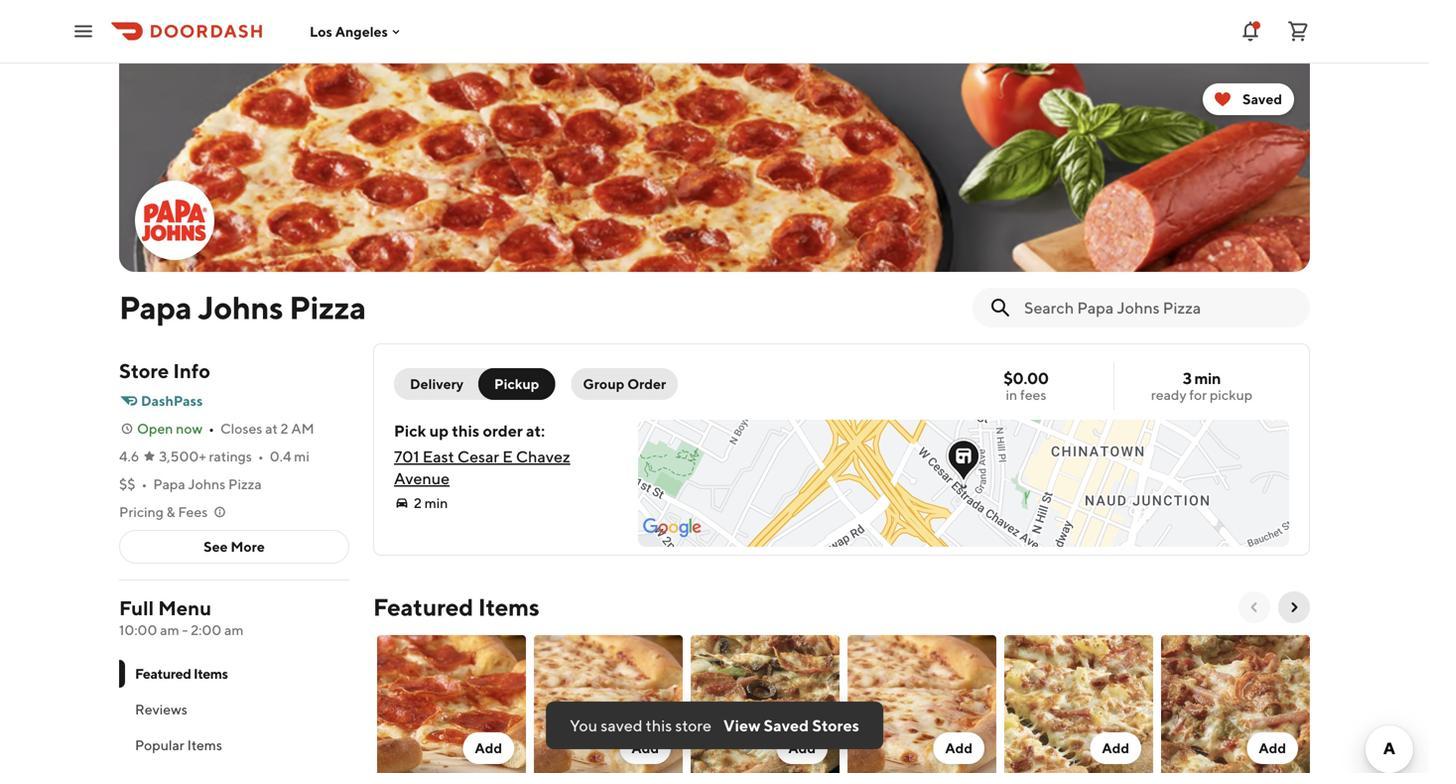 Task type: describe. For each thing, give the bounding box(es) containing it.
saved inside view saved stores button
[[764, 716, 809, 735]]

saved inside saved button
[[1243, 91, 1283, 107]]

1 vertical spatial items
[[194, 666, 228, 682]]

pickup
[[495, 376, 540, 392]]

min for 3
[[1195, 369, 1221, 388]]

see
[[204, 539, 228, 555]]

popular
[[135, 737, 184, 754]]

at
[[265, 421, 278, 437]]

group
[[583, 376, 625, 392]]

group order button
[[571, 368, 678, 400]]

pickup
[[1210, 387, 1253, 403]]

create your own pizza image
[[534, 636, 683, 774]]

0.4
[[270, 448, 291, 465]]

avenue
[[394, 469, 450, 488]]

add for super hawaiian pizza image
[[1103, 740, 1130, 757]]

1 horizontal spatial 2
[[414, 495, 422, 511]]

super hawaiian pizza image
[[1005, 636, 1154, 774]]

up
[[430, 422, 449, 440]]

1 vertical spatial johns
[[188, 476, 226, 493]]

store info
[[119, 359, 211, 383]]

4.6
[[119, 448, 139, 465]]

0 items, open order cart image
[[1287, 19, 1311, 43]]

full
[[119, 597, 154, 620]]

info
[[173, 359, 211, 383]]

0 horizontal spatial •
[[142, 476, 147, 493]]

see more button
[[120, 531, 349, 563]]

3
[[1184, 369, 1192, 388]]

popular items button
[[119, 728, 350, 764]]

popular items
[[135, 737, 222, 754]]

saved button
[[1204, 83, 1295, 115]]

mi
[[294, 448, 310, 465]]

3 min ready for pickup
[[1152, 369, 1253, 403]]

add for 'pepperoni pizza' image
[[475, 740, 502, 757]]

1 vertical spatial pizza
[[228, 476, 262, 493]]

los angeles button
[[310, 23, 404, 39]]

map region
[[416, 213, 1430, 722]]

open now
[[137, 421, 203, 437]]

1 horizontal spatial featured items
[[373, 593, 540, 622]]

1 vertical spatial •
[[258, 448, 264, 465]]

view saved stores
[[724, 716, 860, 735]]

powered by google image
[[643, 518, 702, 538]]

the meats pizza image
[[1162, 636, 1311, 774]]

group order
[[583, 376, 666, 392]]

1 am from the left
[[160, 622, 179, 638]]

you saved this store
[[570, 716, 712, 735]]

ready
[[1152, 387, 1187, 403]]

fees
[[178, 504, 208, 520]]

dashpass
[[141, 393, 203, 409]]

e
[[503, 447, 513, 466]]

now
[[176, 421, 203, 437]]

cesar
[[458, 447, 499, 466]]

0 vertical spatial 2
[[281, 421, 289, 437]]

Delivery radio
[[394, 368, 492, 400]]

you
[[570, 716, 598, 735]]

pricing & fees button
[[119, 502, 228, 522]]

cheese pizza image
[[848, 636, 997, 774]]

featured inside heading
[[373, 593, 474, 622]]

more
[[231, 539, 265, 555]]

store
[[676, 716, 712, 735]]

701 east cesar e chavez avenue link
[[394, 447, 571, 488]]

see more
[[204, 539, 265, 555]]

order
[[483, 422, 523, 440]]

2 am from the left
[[224, 622, 244, 638]]

2:00
[[191, 622, 222, 638]]

pricing & fees
[[119, 504, 208, 520]]

order
[[628, 376, 666, 392]]

pick up this order at: 701 east cesar e chavez avenue
[[394, 422, 571, 488]]

this for up
[[452, 422, 480, 440]]

&
[[166, 504, 175, 520]]

701
[[394, 447, 420, 466]]

$$ • papa johns pizza
[[119, 476, 262, 493]]



Task type: locate. For each thing, give the bounding box(es) containing it.
order methods option group
[[394, 368, 555, 400]]

0 vertical spatial saved
[[1243, 91, 1283, 107]]

4 add from the left
[[946, 740, 973, 757]]

open menu image
[[71, 19, 95, 43]]

0 horizontal spatial saved
[[764, 716, 809, 735]]

3 add from the left
[[789, 740, 816, 757]]

stores
[[813, 716, 860, 735]]

1 vertical spatial 2
[[414, 495, 422, 511]]

closes
[[220, 421, 263, 437]]

this for saved
[[646, 716, 672, 735]]

1 add from the left
[[475, 740, 502, 757]]

1 vertical spatial saved
[[764, 716, 809, 735]]

featured
[[373, 593, 474, 622], [135, 666, 191, 682]]

add button
[[373, 632, 530, 774], [530, 632, 687, 774], [687, 632, 844, 774], [844, 632, 1001, 774], [1001, 632, 1158, 774], [1158, 632, 1315, 774], [463, 733, 514, 765], [620, 733, 671, 765], [777, 733, 828, 765], [934, 733, 985, 765], [1091, 733, 1142, 765], [1248, 733, 1299, 765]]

0 horizontal spatial 2
[[281, 421, 289, 437]]

-
[[182, 622, 188, 638]]

reviews button
[[119, 692, 350, 728]]

0 vertical spatial pizza
[[289, 289, 366, 326]]

1 horizontal spatial •
[[209, 421, 214, 437]]

the works pizza image
[[691, 636, 840, 774]]

1 vertical spatial min
[[425, 495, 448, 511]]

menu
[[158, 597, 212, 620]]

6 add from the left
[[1260, 740, 1287, 757]]

reviews
[[135, 702, 188, 718]]

0 vertical spatial johns
[[198, 289, 283, 326]]

this right 'up'
[[452, 422, 480, 440]]

•
[[209, 421, 214, 437], [258, 448, 264, 465], [142, 476, 147, 493]]

0 vertical spatial papa
[[119, 289, 192, 326]]

0 vertical spatial featured
[[373, 593, 474, 622]]

3,500+
[[159, 448, 206, 465]]

featured items heading
[[373, 592, 540, 624]]

add for the meats pizza image
[[1260, 740, 1287, 757]]

this left store
[[646, 716, 672, 735]]

1 horizontal spatial am
[[224, 622, 244, 638]]

• right $$
[[142, 476, 147, 493]]

featured items up 'pepperoni pizza' image
[[373, 593, 540, 622]]

2 down the avenue
[[414, 495, 422, 511]]

saved
[[1243, 91, 1283, 107], [764, 716, 809, 735]]

Pickup radio
[[479, 368, 555, 400]]

saved down "notification bell" icon
[[1243, 91, 1283, 107]]

featured items
[[373, 593, 540, 622], [135, 666, 228, 682]]

los angeles
[[310, 23, 388, 39]]

notification bell image
[[1239, 19, 1263, 43]]

johns
[[198, 289, 283, 326], [188, 476, 226, 493]]

east
[[423, 447, 455, 466]]

0 horizontal spatial featured
[[135, 666, 191, 682]]

papa johns pizza
[[119, 289, 366, 326]]

johns up info
[[198, 289, 283, 326]]

saved right the view
[[764, 716, 809, 735]]

1 horizontal spatial featured
[[373, 593, 474, 622]]

chavez
[[516, 447, 571, 466]]

am left -
[[160, 622, 179, 638]]

pepperoni pizza image
[[377, 636, 526, 774]]

min right "3"
[[1195, 369, 1221, 388]]

am
[[160, 622, 179, 638], [224, 622, 244, 638]]

1 horizontal spatial saved
[[1243, 91, 1283, 107]]

0.4 mi
[[270, 448, 310, 465]]

• right now on the left bottom of the page
[[209, 421, 214, 437]]

3,500+ ratings •
[[159, 448, 264, 465]]

pricing
[[119, 504, 164, 520]]

johns down 3,500+ ratings •
[[188, 476, 226, 493]]

min down the avenue
[[425, 495, 448, 511]]

5 add from the left
[[1103, 740, 1130, 757]]

• closes at 2 am
[[209, 421, 314, 437]]

for
[[1190, 387, 1208, 403]]

$$
[[119, 476, 136, 493]]

0 horizontal spatial featured items
[[135, 666, 228, 682]]

2 add from the left
[[632, 740, 659, 757]]

store
[[119, 359, 169, 383]]

los
[[310, 23, 333, 39]]

1 vertical spatial featured
[[135, 666, 191, 682]]

open
[[137, 421, 173, 437]]

1 horizontal spatial pizza
[[289, 289, 366, 326]]

add
[[475, 740, 502, 757], [632, 740, 659, 757], [789, 740, 816, 757], [946, 740, 973, 757], [1103, 740, 1130, 757], [1260, 740, 1287, 757]]

papa johns pizza image
[[119, 64, 1311, 272], [137, 183, 212, 258]]

in
[[1006, 387, 1018, 403]]

items inside heading
[[478, 593, 540, 622]]

0 horizontal spatial am
[[160, 622, 179, 638]]

2 right at
[[281, 421, 289, 437]]

full menu 10:00 am - 2:00 am
[[119, 597, 244, 638]]

1 vertical spatial this
[[646, 716, 672, 735]]

saved
[[601, 716, 643, 735]]

view
[[724, 716, 761, 735]]

fees
[[1021, 387, 1047, 403]]

papa
[[119, 289, 192, 326], [153, 476, 185, 493]]

0 horizontal spatial min
[[425, 495, 448, 511]]

2 vertical spatial items
[[187, 737, 222, 754]]

min for 2
[[425, 495, 448, 511]]

2 horizontal spatial •
[[258, 448, 264, 465]]

1 vertical spatial papa
[[153, 476, 185, 493]]

0 vertical spatial min
[[1195, 369, 1221, 388]]

min inside 3 min ready for pickup
[[1195, 369, 1221, 388]]

0 horizontal spatial pizza
[[228, 476, 262, 493]]

add for "create your own pizza" image on the bottom
[[632, 740, 659, 757]]

2 vertical spatial •
[[142, 476, 147, 493]]

next button of carousel image
[[1287, 600, 1303, 616]]

previous button of carousel image
[[1247, 600, 1263, 616]]

0 vertical spatial •
[[209, 421, 214, 437]]

angeles
[[335, 23, 388, 39]]

pizza
[[289, 289, 366, 326], [228, 476, 262, 493]]

0 vertical spatial items
[[478, 593, 540, 622]]

2
[[281, 421, 289, 437], [414, 495, 422, 511]]

10:00
[[119, 622, 157, 638]]

0 horizontal spatial this
[[452, 422, 480, 440]]

$0.00
[[1004, 369, 1049, 388]]

$0.00 in fees
[[1004, 369, 1049, 403]]

2 min
[[414, 495, 448, 511]]

0 vertical spatial featured items
[[373, 593, 540, 622]]

1 horizontal spatial min
[[1195, 369, 1221, 388]]

pick
[[394, 422, 426, 440]]

• left 0.4
[[258, 448, 264, 465]]

papa up store info
[[119, 289, 192, 326]]

at:
[[526, 422, 545, 440]]

add for the "cheese pizza" image at the bottom of the page
[[946, 740, 973, 757]]

add for the works pizza image
[[789, 740, 816, 757]]

Item Search search field
[[1025, 297, 1295, 319]]

items inside button
[[187, 737, 222, 754]]

featured items up reviews
[[135, 666, 228, 682]]

0 vertical spatial this
[[452, 422, 480, 440]]

1 horizontal spatial this
[[646, 716, 672, 735]]

papa up &
[[153, 476, 185, 493]]

1 vertical spatial featured items
[[135, 666, 228, 682]]

this
[[452, 422, 480, 440], [646, 716, 672, 735]]

am
[[291, 421, 314, 437]]

view saved stores button
[[724, 715, 860, 737]]

delivery
[[410, 376, 464, 392]]

min
[[1195, 369, 1221, 388], [425, 495, 448, 511]]

this inside pick up this order at: 701 east cesar e chavez avenue
[[452, 422, 480, 440]]

ratings
[[209, 448, 252, 465]]

am right 2:00
[[224, 622, 244, 638]]

items
[[478, 593, 540, 622], [194, 666, 228, 682], [187, 737, 222, 754]]



Task type: vqa. For each thing, say whether or not it's contained in the screenshot.
the top $113.85
no



